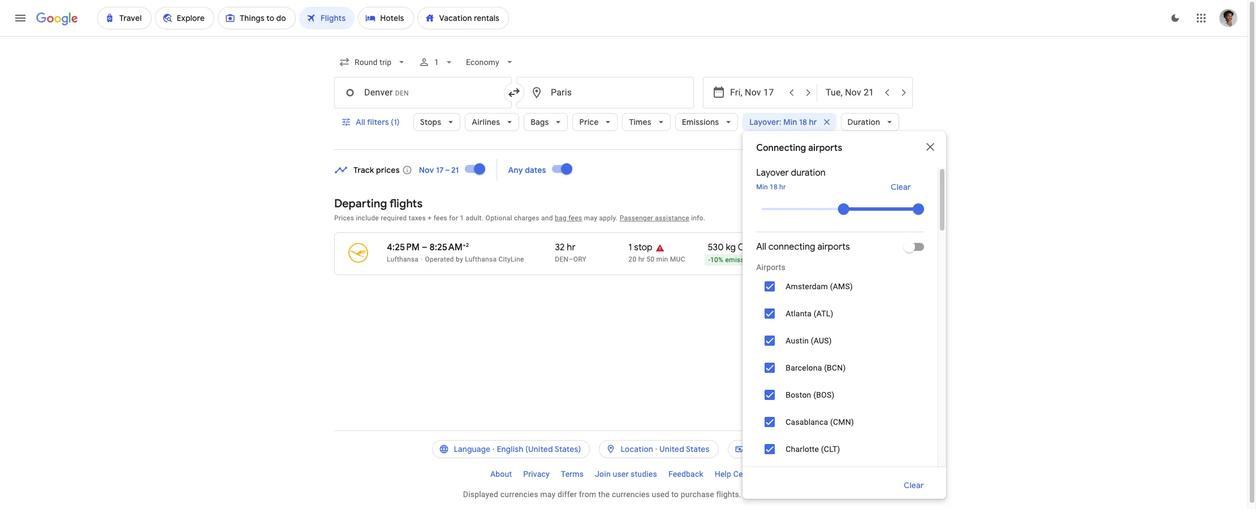 Task type: vqa. For each thing, say whether or not it's contained in the screenshot.
1st photos list from the bottom of the page
no



Task type: locate. For each thing, give the bounding box(es) containing it.
hr up connecting airports
[[809, 117, 817, 127]]

learn more about tracked prices image
[[402, 165, 412, 175]]

0 horizontal spatial for
[[449, 214, 458, 222]]

-10% emissions
[[709, 256, 758, 264]]

1 horizontal spatial lufthansa
[[465, 256, 497, 264]]

1 horizontal spatial min
[[784, 117, 797, 127]]

1 button
[[414, 49, 460, 76]]

states
[[686, 445, 710, 455]]

connecting
[[769, 242, 816, 253]]

airlines
[[472, 117, 500, 127]]

currencies down privacy link
[[500, 490, 538, 500]]

1 for 1
[[435, 58, 439, 67]]

min right layover:
[[784, 117, 797, 127]]

– down total duration 32 hr. element
[[569, 256, 573, 264]]

hr right 32
[[567, 242, 576, 253]]

1 horizontal spatial +
[[463, 242, 466, 249]]

layover (1 of 1) is a 20 hr 50 min overnight layover at munich international airport in munich. element
[[629, 255, 702, 264]]

530
[[708, 242, 724, 253]]

all filters (1) button
[[334, 109, 409, 136]]

flights.
[[716, 490, 742, 500]]

atlanta (atl)
[[786, 309, 834, 319]]

airports up grid
[[809, 143, 843, 154]]

1 horizontal spatial 2
[[752, 246, 756, 255]]

terms
[[561, 470, 584, 479]]

0 vertical spatial –
[[422, 242, 428, 253]]

all for all connecting airports
[[757, 242, 767, 253]]

leaves denver international airport at 4:25 pm on friday, november 17 and arrives at paris-orly airport at 8:25 am on sunday, november 19. element
[[387, 242, 469, 253]]

1 vertical spatial all
[[757, 242, 767, 253]]

18 down layover
[[770, 183, 778, 191]]

required
[[381, 214, 407, 222]]

2 up operated by lufthansa cityline
[[466, 242, 469, 249]]

0 horizontal spatial 1
[[435, 58, 439, 67]]

about link
[[485, 466, 518, 484]]

lufthansa right by
[[465, 256, 497, 264]]

2 fees from the left
[[569, 214, 582, 222]]

18 up connecting airports
[[799, 117, 807, 127]]

more
[[766, 490, 785, 500]]

any
[[508, 165, 523, 175]]

fees right the bag
[[569, 214, 582, 222]]

barcelona
[[786, 364, 822, 373]]

4:25 pm
[[387, 242, 420, 253]]

operated
[[425, 256, 454, 264]]

from
[[579, 490, 596, 500]]

+ up by
[[463, 242, 466, 249]]

hr left 50
[[639, 256, 645, 264]]

0 horizontal spatial 2
[[466, 242, 469, 249]]

1 vertical spatial 1
[[460, 214, 464, 222]]

passenger
[[620, 214, 653, 222]]

None search field
[[334, 49, 947, 510]]

dates
[[525, 165, 546, 175]]

main menu image
[[14, 11, 27, 25]]

and
[[541, 214, 553, 222]]

none search field containing connecting airports
[[334, 49, 947, 510]]

airports
[[757, 263, 786, 272]]

None text field
[[334, 77, 512, 109]]

0 vertical spatial may
[[584, 214, 598, 222]]

adult.
[[466, 214, 484, 222]]

departing flights main content
[[334, 155, 948, 285]]

boston (bos)
[[786, 391, 835, 400]]

+ inside the 4:25 pm – 8:25 am + 2
[[463, 242, 466, 249]]

2 vertical spatial 1
[[629, 242, 632, 253]]

for left $1,124
[[756, 205, 766, 214]]

– inside the 4:25 pm – 8:25 am + 2
[[422, 242, 428, 253]]

airports up "(ams)"
[[818, 242, 850, 253]]

center
[[734, 470, 758, 479]]

casablanca (cmn)
[[786, 418, 854, 427]]

duration
[[848, 117, 880, 127]]

kg
[[726, 242, 736, 253]]

(ams)
[[830, 282, 853, 291]]

1 horizontal spatial for
[[756, 205, 766, 214]]

all right co
[[757, 242, 767, 253]]

help center
[[715, 470, 758, 479]]

currencies down join user studies link
[[612, 490, 650, 500]]

32 hr den – ory
[[555, 242, 587, 264]]

learn more link
[[744, 490, 785, 500]]

departing
[[334, 197, 387, 211]]

Arrival time: 8:25 AM on  Sunday, November 19. text field
[[430, 242, 469, 253]]

charlotte
[[786, 445, 819, 454]]

optional
[[486, 214, 512, 222]]

0 horizontal spatial currencies
[[500, 490, 538, 500]]

2 horizontal spatial 1
[[629, 242, 632, 253]]

0 vertical spatial clear
[[891, 182, 911, 192]]

0 vertical spatial 18
[[799, 117, 807, 127]]

may left apply.
[[584, 214, 598, 222]]

total duration 32 hr. element
[[555, 242, 629, 255]]

lufthansa down departure time: 4:25 pm. text box
[[387, 256, 419, 264]]

hr inside popup button
[[809, 117, 817, 127]]

by
[[456, 256, 463, 264]]

feedback
[[669, 470, 704, 479]]

0 vertical spatial all
[[356, 117, 365, 127]]

1 horizontal spatial currencies
[[612, 490, 650, 500]]

–
[[422, 242, 428, 253], [569, 256, 573, 264]]

1 horizontal spatial –
[[569, 256, 573, 264]]

may left differ at bottom
[[540, 490, 556, 500]]

18
[[799, 117, 807, 127], [770, 183, 778, 191]]

bags button
[[524, 109, 568, 136]]

change appearance image
[[1162, 5, 1189, 32]]

– inside 32 hr den – ory
[[569, 256, 573, 264]]

8:25 am
[[430, 242, 463, 253]]

(bcn)
[[824, 364, 846, 373]]

1
[[435, 58, 439, 67], [460, 214, 464, 222], [629, 242, 632, 253]]

2 inside the 4:25 pm – 8:25 am + 2
[[466, 242, 469, 249]]

1 horizontal spatial fees
[[569, 214, 582, 222]]

passenger assistance button
[[620, 214, 690, 222]]

1 vertical spatial clear button
[[890, 472, 938, 500]]

1 vertical spatial may
[[540, 490, 556, 500]]

(1)
[[391, 117, 400, 127]]

clear button
[[877, 178, 925, 196], [890, 472, 938, 500]]

0 vertical spatial min
[[784, 117, 797, 127]]

2 up emissions
[[752, 246, 756, 255]]

filters
[[367, 117, 389, 127]]

1 horizontal spatial may
[[584, 214, 598, 222]]

fees
[[434, 214, 447, 222], [569, 214, 582, 222]]

departing flights
[[334, 197, 423, 211]]

1 vertical spatial +
[[463, 242, 466, 249]]

all
[[356, 117, 365, 127], [757, 242, 767, 253]]

fees right taxes
[[434, 214, 447, 222]]

amsterdam
[[786, 282, 828, 291]]

– up operated
[[422, 242, 428, 253]]

0 horizontal spatial min
[[757, 183, 768, 191]]

0 vertical spatial 1
[[435, 58, 439, 67]]

Return text field
[[826, 78, 878, 108]]

for inside find the best price region
[[756, 205, 766, 214]]

1 horizontal spatial 18
[[799, 117, 807, 127]]

1 horizontal spatial 1
[[460, 214, 464, 222]]

(aus)
[[811, 337, 832, 346]]

clear
[[891, 182, 911, 192], [904, 481, 924, 491]]

1 currencies from the left
[[500, 490, 538, 500]]

1 for 1 stop
[[629, 242, 632, 253]]

loading results progress bar
[[0, 36, 1248, 38]]

1 vertical spatial clear
[[904, 481, 924, 491]]

by:
[[884, 213, 896, 223]]

(atl)
[[814, 309, 834, 319]]

Departure time: 4:25 PM. text field
[[387, 242, 420, 253]]

track
[[354, 165, 374, 175]]

1 vertical spatial –
[[569, 256, 573, 264]]

0 horizontal spatial 18
[[770, 183, 778, 191]]

0 horizontal spatial lufthansa
[[387, 256, 419, 264]]

for $1,124
[[756, 205, 793, 214]]

min down layover
[[757, 183, 768, 191]]

all inside button
[[356, 117, 365, 127]]

0 vertical spatial +
[[428, 214, 432, 222]]

0 horizontal spatial fees
[[434, 214, 447, 222]]

duration
[[791, 167, 826, 179]]

for
[[756, 205, 766, 214], [449, 214, 458, 222]]

0 horizontal spatial –
[[422, 242, 428, 253]]

0 horizontal spatial all
[[356, 117, 365, 127]]

date grid button
[[751, 159, 825, 179]]

17 – 21
[[436, 165, 459, 175]]

1 horizontal spatial all
[[757, 242, 767, 253]]

operated by lufthansa cityline
[[425, 256, 524, 264]]

+ right taxes
[[428, 214, 432, 222]]

cityline
[[499, 256, 524, 264]]

None text field
[[517, 77, 694, 109]]

2
[[466, 242, 469, 249], [752, 246, 756, 255]]

about
[[490, 470, 512, 479]]

min inside popup button
[[784, 117, 797, 127]]

nov 17 – 21
[[419, 165, 459, 175]]

location
[[621, 445, 653, 455]]

all left filters at the top left
[[356, 117, 365, 127]]

1 inside popup button
[[435, 58, 439, 67]]

None field
[[334, 52, 412, 72], [462, 52, 520, 72], [334, 52, 412, 72], [462, 52, 520, 72]]

airports
[[809, 143, 843, 154], [818, 242, 850, 253]]

duration button
[[841, 109, 900, 136]]

for left 'adult.'
[[449, 214, 458, 222]]

1 fees from the left
[[434, 214, 447, 222]]



Task type: describe. For each thing, give the bounding box(es) containing it.
emissions
[[726, 256, 758, 264]]

displayed currencies may differ from the currencies used to purchase flights. learn more
[[463, 490, 785, 500]]

18 inside popup button
[[799, 117, 807, 127]]

boston
[[786, 391, 812, 400]]

layover: min 18 hr button
[[743, 109, 836, 136]]

united states
[[660, 445, 710, 455]]

1 stop flight. element
[[629, 242, 653, 255]]

32
[[555, 242, 565, 253]]

may inside departing flights main content
[[584, 214, 598, 222]]

amsterdam (ams)
[[786, 282, 853, 291]]

0 vertical spatial airports
[[809, 143, 843, 154]]

emissions button
[[675, 109, 738, 136]]

Departure text field
[[730, 78, 782, 108]]

2 lufthansa from the left
[[465, 256, 497, 264]]

co
[[738, 242, 752, 253]]

1 lufthansa from the left
[[387, 256, 419, 264]]

sort by:
[[866, 213, 896, 223]]

layover: min 18 hr
[[750, 117, 817, 127]]

4:25 pm – 8:25 am + 2
[[387, 242, 469, 253]]

united
[[660, 445, 684, 455]]

austin (aus)
[[786, 337, 832, 346]]

airlines button
[[465, 109, 519, 136]]

hr inside 32 hr den – ory
[[567, 242, 576, 253]]

close dialog image
[[924, 140, 938, 154]]

language
[[454, 445, 491, 455]]

$1,124
[[768, 205, 793, 214]]

help
[[715, 470, 732, 479]]

connecting airports
[[757, 143, 843, 154]]

bag
[[555, 214, 567, 222]]

nov
[[419, 165, 434, 175]]

ory
[[573, 256, 587, 264]]

0 horizontal spatial may
[[540, 490, 556, 500]]

(clt)
[[821, 445, 840, 454]]

casablanca
[[786, 418, 828, 427]]

displayed
[[463, 490, 498, 500]]

layover duration
[[757, 167, 826, 179]]

user
[[613, 470, 629, 479]]

stop
[[634, 242, 653, 253]]

grid
[[800, 164, 816, 174]]

taxes
[[409, 214, 426, 222]]

10%
[[711, 256, 724, 264]]

den
[[555, 256, 569, 264]]

privacy link
[[518, 466, 555, 484]]

bag fees button
[[555, 214, 582, 222]]

charges
[[514, 214, 540, 222]]

purchase
[[681, 490, 714, 500]]

prices include required taxes + fees for 1 adult. optional charges and bag fees may apply. passenger assistance
[[334, 214, 690, 222]]

1 vertical spatial airports
[[818, 242, 850, 253]]

times
[[629, 117, 652, 127]]

layover
[[757, 167, 789, 179]]

feedback link
[[663, 466, 709, 484]]

2 currencies from the left
[[612, 490, 650, 500]]

0 vertical spatial clear button
[[877, 178, 925, 196]]

join user studies
[[595, 470, 657, 479]]

(cmn)
[[831, 418, 854, 427]]

emissions
[[682, 117, 719, 127]]

learn
[[744, 490, 764, 500]]

all for all filters (1)
[[356, 117, 365, 127]]

barcelona (bcn)
[[786, 364, 846, 373]]

prices
[[376, 165, 400, 175]]

1 vertical spatial min
[[757, 183, 768, 191]]

0 horizontal spatial +
[[428, 214, 432, 222]]

50
[[647, 256, 655, 264]]

the
[[599, 490, 610, 500]]

1 vertical spatial 18
[[770, 183, 778, 191]]

bags
[[531, 117, 549, 127]]

connecting
[[757, 143, 806, 154]]

join user studies link
[[590, 466, 663, 484]]

date
[[781, 164, 799, 174]]

currency
[[749, 445, 784, 455]]

1 stop
[[629, 242, 653, 253]]

date grid
[[781, 164, 816, 174]]

2 inside 530 kg co 2
[[752, 246, 756, 255]]

all filters (1)
[[356, 117, 400, 127]]

-
[[709, 256, 711, 264]]

used
[[652, 490, 670, 500]]

terms link
[[555, 466, 590, 484]]

hr down layover duration
[[780, 183, 786, 191]]

flights
[[390, 197, 423, 211]]

help center link
[[709, 466, 763, 484]]

3889 US dollars text field
[[840, 242, 868, 253]]

usd
[[791, 445, 807, 455]]

all connecting airports
[[757, 242, 850, 253]]

(united
[[526, 445, 553, 455]]

prices
[[334, 214, 354, 222]]

join
[[595, 470, 611, 479]]

20 hr 50 min muc
[[629, 256, 686, 264]]

swap origin and destination. image
[[507, 86, 521, 100]]

to
[[672, 490, 679, 500]]

530 kg co 2
[[708, 242, 756, 255]]

english (united states)
[[497, 445, 581, 455]]

find the best price region
[[334, 155, 948, 238]]

none text field inside search box
[[517, 77, 694, 109]]

sort by: button
[[862, 208, 914, 228]]



